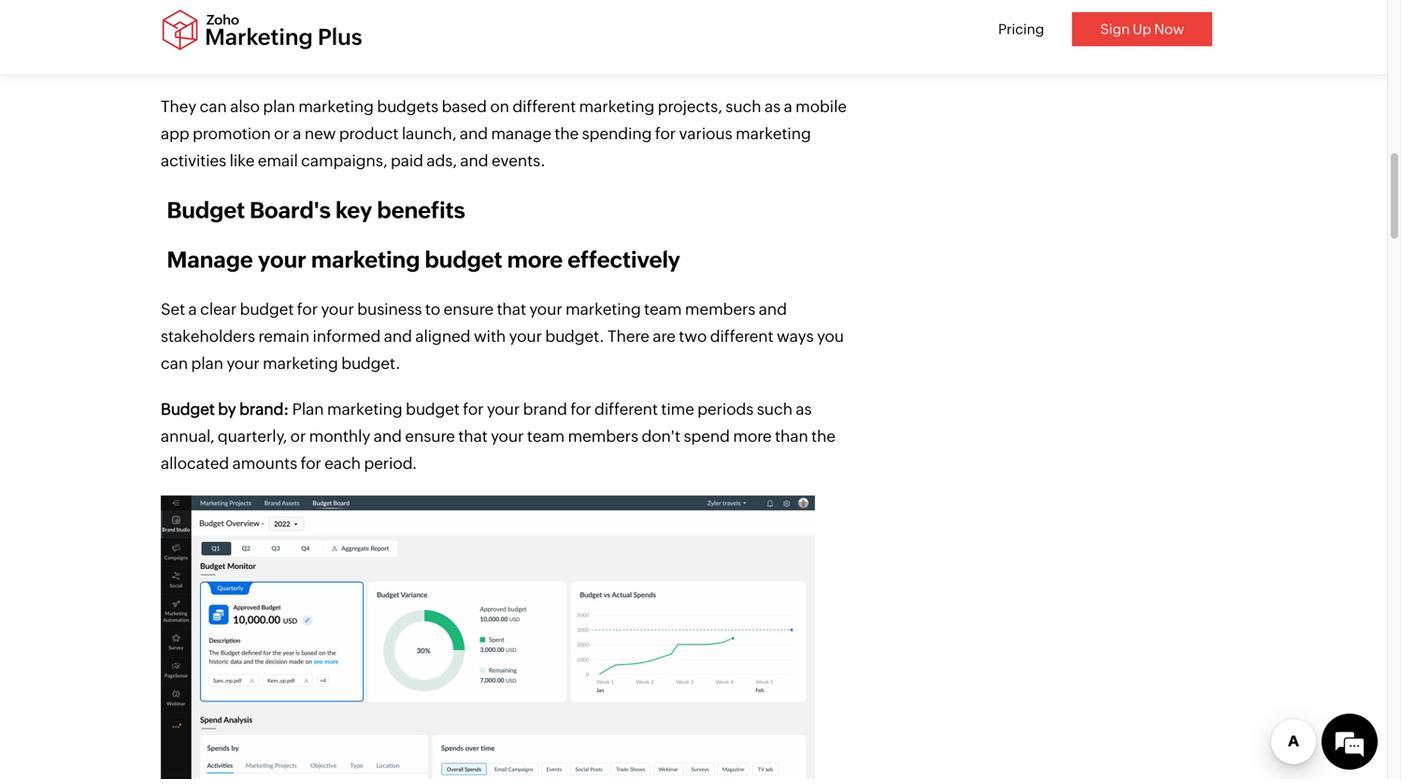 Task type: vqa. For each thing, say whether or not it's contained in the screenshot.
"campaigns,"
yes



Task type: describe. For each thing, give the bounding box(es) containing it.
more inside plan marketing budget for your brand for different time periods such as annual, quarterly, or monthly and ensure that your team members don't spend more than the allocated amounts for each period.
[[733, 427, 772, 445]]

product
[[339, 124, 399, 143]]

mobile
[[796, 97, 847, 115]]

plan for can
[[318, 24, 350, 43]]

they can also plan marketing budgets based on different marketing projects, such as a mobile app promotion or a new product launch, and manage the spending for various marketing activities like email campaigns, paid ads, and events.
[[161, 97, 847, 170]]

different inside plan marketing budget for your brand for different time periods such as annual, quarterly, or monthly and ensure that your team members don't spend more than the allocated amounts for each period.
[[595, 400, 658, 418]]

yearly,
[[570, 51, 616, 70]]

as inside plan marketing budget for your brand for different time periods such as annual, quarterly, or monthly and ensure that your team members don't spend more than the allocated amounts for each period.
[[796, 400, 812, 418]]

budget for budget board's key benefits
[[167, 197, 245, 223]]

pricing link
[[998, 21, 1044, 37]]

monthly inside marketing teams can plan their budgets strategically for different brands, with a deep look at detailed, time-based allocations for each one, including yearly, quarterly, or monthly plans.
[[711, 51, 772, 70]]

spend
[[684, 427, 730, 445]]

1 vertical spatial budget.
[[341, 354, 401, 373]]

informed
[[313, 327, 381, 345]]

as inside the they can also plan marketing budgets based on different marketing projects, such as a mobile app promotion or a new product launch, and manage the spending for various marketing activities like email campaigns, paid ads, and events.
[[765, 97, 781, 115]]

events.
[[492, 151, 546, 170]]

spending
[[582, 124, 652, 143]]

for left brand
[[463, 400, 484, 418]]

0 vertical spatial budget.
[[545, 327, 605, 345]]

can inside set a clear budget for your business to ensure that your marketing team members and stakeholders remain informed and aligned with your budget. there are two different ways you can plan your marketing budget.
[[161, 354, 188, 373]]

or inside marketing teams can plan their budgets strategically for different brands, with a deep look at detailed, time-based allocations for each one, including yearly, quarterly, or monthly plans.
[[692, 51, 708, 70]]

for right brand
[[571, 400, 591, 418]]

ads,
[[427, 151, 457, 170]]

plans.
[[775, 51, 820, 70]]

sign
[[1101, 21, 1130, 37]]

promotion
[[193, 124, 271, 143]]

board's
[[250, 197, 331, 223]]

teams
[[239, 24, 284, 43]]

don't
[[642, 427, 681, 445]]

marketing up the spending
[[579, 97, 655, 115]]

brand
[[523, 400, 567, 418]]

marketing down remain
[[263, 354, 338, 373]]

business
[[357, 300, 422, 318]]

and down the business
[[384, 327, 412, 345]]

benefits
[[377, 197, 465, 223]]

time-
[[228, 51, 266, 70]]

you
[[817, 327, 844, 345]]

can inside the they can also plan marketing budgets based on different marketing projects, such as a mobile app promotion or a new product launch, and manage the spending for various marketing activities like email campaigns, paid ads, and events.
[[200, 97, 227, 115]]

allocations
[[315, 51, 395, 70]]

by
[[218, 400, 236, 418]]

launch,
[[402, 124, 457, 143]]

for inside the they can also plan marketing budgets based on different marketing projects, such as a mobile app promotion or a new product launch, and manage the spending for various marketing activities like email campaigns, paid ads, and events.
[[655, 124, 676, 143]]

plan inside set a clear budget for your business to ensure that your marketing team members and stakeholders remain informed and aligned with your budget. there are two different ways you can plan your marketing budget.
[[191, 354, 223, 373]]

a left mobile
[[784, 97, 792, 115]]

manage your marketing budget more effectively
[[161, 247, 686, 273]]

that inside plan marketing budget for your brand for different time periods such as annual, quarterly, or monthly and ensure that your team members don't spend more than the allocated amounts for each period.
[[458, 427, 488, 445]]

ways
[[777, 327, 814, 345]]

than
[[775, 427, 808, 445]]

also
[[230, 97, 260, 115]]

each inside marketing teams can plan their budgets strategically for different brands, with a deep look at detailed, time-based allocations for each one, including yearly, quarterly, or monthly plans.
[[422, 51, 458, 70]]

brand:
[[239, 400, 289, 418]]

including
[[497, 51, 567, 70]]

or inside plan marketing budget for your brand for different time periods such as annual, quarterly, or monthly and ensure that your team members don't spend more than the allocated amounts for each period.
[[290, 427, 306, 445]]

monthly inside plan marketing budget for your brand for different time periods such as annual, quarterly, or monthly and ensure that your team members don't spend more than the allocated amounts for each period.
[[309, 427, 371, 445]]

detailed,
[[161, 51, 225, 70]]

budget for budget by brand:
[[161, 400, 215, 418]]

paid
[[391, 151, 423, 170]]

with
[[474, 327, 506, 345]]

manage
[[491, 124, 551, 143]]

team inside set a clear budget for your business to ensure that your marketing team members and stakeholders remain informed and aligned with your budget. there are two different ways you can plan your marketing budget.
[[644, 300, 682, 318]]

a left new
[[293, 124, 301, 143]]

to
[[425, 300, 441, 318]]

allocated
[[161, 454, 229, 473]]

marketing down the key
[[311, 247, 420, 273]]

can inside marketing teams can plan their budgets strategically for different brands, with a deep look at detailed, time-based allocations for each one, including yearly, quarterly, or monthly plans.
[[287, 24, 314, 43]]

effectively
[[568, 247, 680, 273]]

for up including
[[548, 24, 569, 43]]

marketing inside plan marketing budget for your brand for different time periods such as annual, quarterly, or monthly and ensure that your team members don't spend more than the allocated amounts for each period.
[[327, 400, 403, 418]]

that inside set a clear budget for your business to ensure that your marketing team members and stakeholders remain informed and aligned with your budget. there are two different ways you can plan your marketing budget.
[[497, 300, 526, 318]]

the inside plan marketing budget for your brand for different time periods such as annual, quarterly, or monthly and ensure that your team members don't spend more than the allocated amounts for each period.
[[812, 427, 836, 445]]

set
[[161, 300, 185, 318]]

a inside set a clear budget for your business to ensure that your marketing team members and stakeholders remain informed and aligned with your budget. there are two different ways you can plan your marketing budget.
[[188, 300, 197, 318]]

email
[[258, 151, 298, 170]]

budget board's key benefits
[[161, 197, 465, 223]]

amounts
[[232, 454, 297, 473]]

projects,
[[658, 97, 723, 115]]

based inside the they can also plan marketing budgets based on different marketing projects, such as a mobile app promotion or a new product launch, and manage the spending for various marketing activities like email campaigns, paid ads, and events.
[[442, 97, 487, 115]]

periods
[[698, 400, 754, 418]]

for inside set a clear budget for your business to ensure that your marketing team members and stakeholders remain informed and aligned with your budget. there are two different ways you can plan your marketing budget.
[[297, 300, 318, 318]]

key
[[335, 197, 372, 223]]

their
[[353, 24, 387, 43]]

0 vertical spatial more
[[507, 247, 563, 273]]

marketing down mobile
[[736, 124, 811, 143]]

quarterly, inside plan marketing budget for your brand for different time periods such as annual, quarterly, or monthly and ensure that your team members don't spend more than the allocated amounts for each period.
[[218, 427, 287, 445]]

team inside plan marketing budget for your brand for different time periods such as annual, quarterly, or monthly and ensure that your team members don't spend more than the allocated amounts for each period.
[[527, 427, 565, 445]]

the inside the they can also plan marketing budgets based on different marketing projects, such as a mobile app promotion or a new product launch, and manage the spending for various marketing activities like email campaigns, paid ads, and events.
[[555, 124, 579, 143]]

ensure inside plan marketing budget for your brand for different time periods such as annual, quarterly, or monthly and ensure that your team members don't spend more than the allocated amounts for each period.
[[405, 427, 455, 445]]

budgets
[[377, 97, 439, 115]]



Task type: locate. For each thing, give the bounding box(es) containing it.
based left on
[[442, 97, 487, 115]]

sign up now
[[1101, 21, 1184, 37]]

more
[[507, 247, 563, 273], [733, 427, 772, 445]]

monthly down deep
[[711, 51, 772, 70]]

1 vertical spatial plan
[[263, 97, 295, 115]]

members inside set a clear budget for your business to ensure that your marketing team members and stakeholders remain informed and aligned with your budget. there are two different ways you can plan your marketing budget.
[[685, 300, 756, 318]]

based down "teams"
[[266, 51, 311, 70]]

activities
[[161, 151, 226, 170]]

your
[[258, 247, 306, 273], [321, 300, 354, 318], [529, 300, 562, 318], [509, 327, 542, 345], [227, 354, 260, 373], [487, 400, 520, 418], [491, 427, 524, 445]]

different right two
[[710, 327, 774, 345]]

marketing
[[299, 97, 374, 115], [579, 97, 655, 115], [736, 124, 811, 143], [311, 247, 420, 273], [566, 300, 641, 318], [263, 354, 338, 373], [327, 400, 403, 418]]

0 horizontal spatial or
[[274, 124, 290, 143]]

budget inside set a clear budget for your business to ensure that your marketing team members and stakeholders remain informed and aligned with your budget. there are two different ways you can plan your marketing budget.
[[240, 300, 294, 318]]

quarterly, inside marketing teams can plan their budgets strategically for different brands, with a deep look at detailed, time-based allocations for each one, including yearly, quarterly, or monthly plans.
[[619, 51, 689, 70]]

members up two
[[685, 300, 756, 318]]

quarterly, down the brand:
[[218, 427, 287, 445]]

and right ads,
[[460, 151, 489, 170]]

and right launch, at the left top of the page
[[460, 124, 488, 143]]

pricing
[[998, 21, 1044, 37]]

plan inside marketing teams can plan their budgets strategically for different brands, with a deep look at detailed, time-based allocations for each one, including yearly, quarterly, or monthly plans.
[[318, 24, 350, 43]]

0 horizontal spatial the
[[555, 124, 579, 143]]

the
[[555, 124, 579, 143], [812, 427, 836, 445]]

budget by brand:
[[161, 400, 292, 418]]

different up 'don't'
[[595, 400, 658, 418]]

for
[[548, 24, 569, 43], [398, 51, 419, 70], [655, 124, 676, 143], [297, 300, 318, 318], [463, 400, 484, 418], [571, 400, 591, 418], [301, 454, 321, 473]]

that
[[497, 300, 526, 318], [458, 427, 488, 445]]

different
[[572, 24, 636, 43], [513, 97, 576, 115], [710, 327, 774, 345], [595, 400, 658, 418]]

1 vertical spatial based
[[442, 97, 487, 115]]

1 horizontal spatial monthly
[[711, 51, 772, 70]]

1 vertical spatial as
[[796, 400, 812, 418]]

plan up allocations
[[318, 24, 350, 43]]

budget inside plan marketing budget for your brand for different time periods such as annual, quarterly, or monthly and ensure that your team members don't spend more than the allocated amounts for each period.
[[406, 400, 460, 418]]

a
[[734, 24, 742, 43], [784, 97, 792, 115], [293, 124, 301, 143], [188, 300, 197, 318]]

1 vertical spatial each
[[325, 454, 361, 473]]

1 vertical spatial monthly
[[309, 427, 371, 445]]

0 vertical spatial can
[[287, 24, 314, 43]]

1 horizontal spatial quarterly,
[[619, 51, 689, 70]]

1 horizontal spatial plan
[[263, 97, 295, 115]]

1 horizontal spatial team
[[644, 300, 682, 318]]

1 vertical spatial or
[[274, 124, 290, 143]]

based inside marketing teams can plan their budgets strategically for different brands, with a deep look at detailed, time-based allocations for each one, including yearly, quarterly, or monthly plans.
[[266, 51, 311, 70]]

annual,
[[161, 427, 215, 445]]

marketing teams can plan their budgets strategically for different brands, with a deep look at detailed, time-based allocations for each one, including yearly, quarterly, or monthly plans.
[[161, 24, 836, 70]]

team up are
[[644, 300, 682, 318]]

clear
[[200, 300, 237, 318]]

aligned
[[415, 327, 471, 345]]

budget for for
[[240, 300, 294, 318]]

0 vertical spatial plan
[[318, 24, 350, 43]]

at
[[821, 24, 836, 43]]

1 horizontal spatial members
[[685, 300, 756, 318]]

on
[[490, 97, 509, 115]]

1 horizontal spatial more
[[733, 427, 772, 445]]

a right set
[[188, 300, 197, 318]]

each inside plan marketing budget for your brand for different time periods such as annual, quarterly, or monthly and ensure that your team members don't spend more than the allocated amounts for each period.
[[325, 454, 361, 473]]

2 vertical spatial plan
[[191, 354, 223, 373]]

marketing up there
[[566, 300, 641, 318]]

such inside plan marketing budget for your brand for different time periods such as annual, quarterly, or monthly and ensure that your team members don't spend more than the allocated amounts for each period.
[[757, 400, 793, 418]]

0 vertical spatial members
[[685, 300, 756, 318]]

team down brand
[[527, 427, 565, 445]]

1 vertical spatial more
[[733, 427, 772, 445]]

members inside plan marketing budget for your brand for different time periods such as annual, quarterly, or monthly and ensure that your team members don't spend more than the allocated amounts for each period.
[[568, 427, 639, 445]]

plan
[[318, 24, 350, 43], [263, 97, 295, 115], [191, 354, 223, 373]]

as left mobile
[[765, 97, 781, 115]]

can right "teams"
[[287, 24, 314, 43]]

such up than
[[757, 400, 793, 418]]

0 horizontal spatial based
[[266, 51, 311, 70]]

for up the budgets
[[398, 51, 419, 70]]

team
[[644, 300, 682, 318], [527, 427, 565, 445]]

budget
[[167, 197, 245, 223], [161, 400, 215, 418]]

ensure up period.
[[405, 427, 455, 445]]

they
[[161, 97, 197, 115]]

0 horizontal spatial that
[[458, 427, 488, 445]]

budget up period.
[[406, 400, 460, 418]]

0 horizontal spatial as
[[765, 97, 781, 115]]

1 horizontal spatial budget.
[[545, 327, 605, 345]]

different up yearly,
[[572, 24, 636, 43]]

there
[[608, 327, 650, 345]]

members
[[685, 300, 756, 318], [568, 427, 639, 445]]

as
[[765, 97, 781, 115], [796, 400, 812, 418]]

plan inside the they can also plan marketing budgets based on different marketing projects, such as a mobile app promotion or a new product launch, and manage the spending for various marketing activities like email campaigns, paid ads, and events.
[[263, 97, 295, 115]]

1 vertical spatial such
[[757, 400, 793, 418]]

0 vertical spatial the
[[555, 124, 579, 143]]

one,
[[461, 51, 494, 70]]

various
[[679, 124, 733, 143]]

1 vertical spatial team
[[527, 427, 565, 445]]

the right than
[[812, 427, 836, 445]]

2 horizontal spatial can
[[287, 24, 314, 43]]

1 vertical spatial ensure
[[405, 427, 455, 445]]

based
[[266, 51, 311, 70], [442, 97, 487, 115]]

the right "manage"
[[555, 124, 579, 143]]

0 horizontal spatial can
[[161, 354, 188, 373]]

1 horizontal spatial or
[[290, 427, 306, 445]]

2 vertical spatial budget
[[406, 400, 460, 418]]

0 vertical spatial monthly
[[711, 51, 772, 70]]

quarterly, down 'brands, with'
[[619, 51, 689, 70]]

budget
[[425, 247, 502, 273], [240, 300, 294, 318], [406, 400, 460, 418]]

monthly down plan
[[309, 427, 371, 445]]

budget up manage on the left of the page
[[167, 197, 245, 223]]

quarterly,
[[619, 51, 689, 70], [218, 427, 287, 445]]

can
[[287, 24, 314, 43], [200, 97, 227, 115], [161, 354, 188, 373]]

plan down the stakeholders
[[191, 354, 223, 373]]

budget up annual,
[[161, 400, 215, 418]]

stakeholders
[[161, 327, 255, 345]]

1 vertical spatial that
[[458, 427, 488, 445]]

0 vertical spatial budget
[[425, 247, 502, 273]]

1 vertical spatial quarterly,
[[218, 427, 287, 445]]

budget up to
[[425, 247, 502, 273]]

0 vertical spatial that
[[497, 300, 526, 318]]

manage
[[167, 247, 253, 273]]

monthly
[[711, 51, 772, 70], [309, 427, 371, 445]]

look
[[787, 24, 818, 43]]

ensure inside set a clear budget for your business to ensure that your marketing team members and stakeholders remain informed and aligned with your budget. there are two different ways you can plan your marketing budget.
[[444, 300, 494, 318]]

budget up remain
[[240, 300, 294, 318]]

up
[[1133, 21, 1152, 37]]

1 vertical spatial the
[[812, 427, 836, 445]]

1 horizontal spatial each
[[422, 51, 458, 70]]

marketing up new
[[299, 97, 374, 115]]

1 vertical spatial budget
[[161, 400, 215, 418]]

can left also
[[200, 97, 227, 115]]

each
[[422, 51, 458, 70], [325, 454, 361, 473]]

0 horizontal spatial plan
[[191, 354, 223, 373]]

1 vertical spatial members
[[568, 427, 639, 445]]

0 horizontal spatial quarterly,
[[218, 427, 287, 445]]

1 vertical spatial budget
[[240, 300, 294, 318]]

such inside the they can also plan marketing budgets based on different marketing projects, such as a mobile app promotion or a new product launch, and manage the spending for various marketing activities like email campaigns, paid ads, and events.
[[726, 97, 761, 115]]

different inside marketing teams can plan their budgets strategically for different brands, with a deep look at detailed, time-based allocations for each one, including yearly, quarterly, or monthly plans.
[[572, 24, 636, 43]]

can down the stakeholders
[[161, 354, 188, 373]]

0 vertical spatial such
[[726, 97, 761, 115]]

remain
[[258, 327, 310, 345]]

0 horizontal spatial members
[[568, 427, 639, 445]]

plan for also
[[263, 97, 295, 115]]

time
[[661, 400, 694, 418]]

such
[[726, 97, 761, 115], [757, 400, 793, 418]]

or down plan
[[290, 427, 306, 445]]

0 vertical spatial each
[[422, 51, 458, 70]]

more up set a clear budget for your business to ensure that your marketing team members and stakeholders remain informed and aligned with your budget. there are two different ways you can plan your marketing budget. on the top
[[507, 247, 563, 273]]

0 vertical spatial budget
[[167, 197, 245, 223]]

1 horizontal spatial the
[[812, 427, 836, 445]]

0 horizontal spatial budget.
[[341, 354, 401, 373]]

are
[[653, 327, 676, 345]]

0 vertical spatial as
[[765, 97, 781, 115]]

budgets strategically
[[390, 24, 545, 43]]

ensure up the with
[[444, 300, 494, 318]]

0 horizontal spatial team
[[527, 427, 565, 445]]

0 vertical spatial ensure
[[444, 300, 494, 318]]

budget. down informed
[[341, 354, 401, 373]]

plan right also
[[263, 97, 295, 115]]

each left one,
[[422, 51, 458, 70]]

sign up now link
[[1072, 12, 1213, 46]]

or down 'brands, with'
[[692, 51, 708, 70]]

brands, with
[[639, 24, 730, 43]]

period.
[[364, 454, 417, 473]]

2 vertical spatial can
[[161, 354, 188, 373]]

budget for more
[[425, 247, 502, 273]]

set a clear budget for your business to ensure that your marketing team members and stakeholders remain informed and aligned with your budget. there are two different ways you can plan your marketing budget.
[[161, 300, 844, 373]]

deep
[[745, 24, 783, 43]]

or
[[692, 51, 708, 70], [274, 124, 290, 143], [290, 427, 306, 445]]

campaigns,
[[301, 151, 388, 170]]

1 horizontal spatial based
[[442, 97, 487, 115]]

more down periods
[[733, 427, 772, 445]]

1 vertical spatial can
[[200, 97, 227, 115]]

and up ways
[[759, 300, 787, 318]]

such up various
[[726, 97, 761, 115]]

now
[[1154, 21, 1184, 37]]

for right 'amounts'
[[301, 454, 321, 473]]

0 vertical spatial or
[[692, 51, 708, 70]]

different inside set a clear budget for your business to ensure that your marketing team members and stakeholders remain informed and aligned with your budget. there are two different ways you can plan your marketing budget.
[[710, 327, 774, 345]]

a inside marketing teams can plan their budgets strategically for different brands, with a deep look at detailed, time-based allocations for each one, including yearly, quarterly, or monthly plans.
[[734, 24, 742, 43]]

1 horizontal spatial that
[[497, 300, 526, 318]]

0 horizontal spatial monthly
[[309, 427, 371, 445]]

each left period.
[[325, 454, 361, 473]]

plan
[[292, 400, 324, 418]]

like
[[230, 151, 255, 170]]

2 vertical spatial or
[[290, 427, 306, 445]]

plan marketing budget for your brand for different time periods such as annual, quarterly, or monthly and ensure that your team members don't spend more than the allocated amounts for each period.
[[161, 400, 836, 473]]

new
[[305, 124, 336, 143]]

marketing right plan
[[327, 400, 403, 418]]

1 horizontal spatial as
[[796, 400, 812, 418]]

2 horizontal spatial plan
[[318, 24, 350, 43]]

0 vertical spatial based
[[266, 51, 311, 70]]

1 horizontal spatial can
[[200, 97, 227, 115]]

as up than
[[796, 400, 812, 418]]

0 horizontal spatial each
[[325, 454, 361, 473]]

marketing
[[161, 24, 236, 43]]

app
[[161, 124, 189, 143]]

or up email
[[274, 124, 290, 143]]

budget. left there
[[545, 327, 605, 345]]

a left deep
[[734, 24, 742, 43]]

members left 'don't'
[[568, 427, 639, 445]]

2 horizontal spatial or
[[692, 51, 708, 70]]

for down projects,
[[655, 124, 676, 143]]

different up "manage"
[[513, 97, 576, 115]]

0 vertical spatial quarterly,
[[619, 51, 689, 70]]

0 horizontal spatial more
[[507, 247, 563, 273]]

and up period.
[[374, 427, 402, 445]]

two
[[679, 327, 707, 345]]

and inside plan marketing budget for your brand for different time periods such as annual, quarterly, or monthly and ensure that your team members don't spend more than the allocated amounts for each period.
[[374, 427, 402, 445]]

or inside the they can also plan marketing budgets based on different marketing projects, such as a mobile app promotion or a new product launch, and manage the spending for various marketing activities like email campaigns, paid ads, and events.
[[274, 124, 290, 143]]

for up remain
[[297, 300, 318, 318]]

different inside the they can also plan marketing budgets based on different marketing projects, such as a mobile app promotion or a new product launch, and manage the spending for various marketing activities like email campaigns, paid ads, and events.
[[513, 97, 576, 115]]

0 vertical spatial team
[[644, 300, 682, 318]]

ensure
[[444, 300, 494, 318], [405, 427, 455, 445]]



